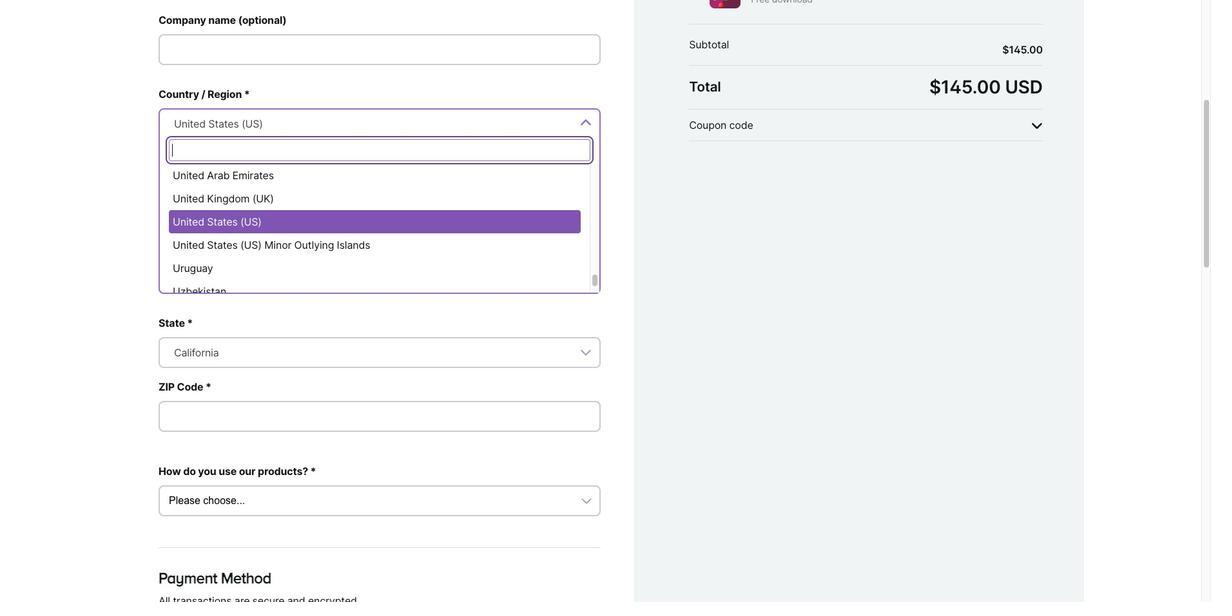 Task type: describe. For each thing, give the bounding box(es) containing it.
(us) for united states (us) text field
[[242, 118, 263, 130]]

zip
[[159, 381, 175, 394]]

town / city *
[[159, 243, 222, 256]]

california
[[174, 346, 219, 359]]

united arab emirates
[[173, 169, 274, 182]]

our
[[239, 465, 256, 478]]

usd
[[1005, 76, 1043, 98]]

House number and street name text field
[[159, 172, 601, 203]]

country
[[159, 88, 199, 101]]

payment method
[[159, 570, 271, 587]]

add
[[167, 210, 184, 221]]

State field
[[159, 337, 601, 368]]

145.00 for 145.00
[[1009, 43, 1043, 56]]

state *
[[159, 317, 193, 330]]

products?
[[258, 465, 308, 478]]

* right the products?
[[311, 465, 316, 478]]

region
[[208, 88, 242, 101]]

$ 145.00
[[1003, 43, 1043, 56]]

uzbekistan option
[[169, 280, 581, 303]]

arab
[[207, 169, 230, 182]]

145.00 for usd
[[941, 76, 1001, 98]]

united kingdom (uk)
[[173, 192, 274, 205]]

united for united states (us) 'option'
[[173, 216, 204, 228]]

+
[[159, 210, 165, 221]]

united states (us) for united states (us) 'option'
[[173, 216, 262, 228]]

united states (us) minor outlying islands option
[[169, 234, 581, 257]]

town
[[159, 243, 186, 256]]

states for the united states (us) minor outlying islands option
[[207, 239, 238, 252]]

state
[[159, 317, 185, 330]]

united states (us) for united states (us) text field
[[174, 118, 263, 130]]

total
[[689, 79, 721, 95]]

united for united arab emirates option
[[173, 169, 204, 182]]

United States (US) text field
[[169, 116, 591, 132]]

street
[[159, 152, 189, 165]]

states for united states (us) text field
[[208, 118, 239, 130]]

payment
[[159, 570, 217, 587]]

$ 145.00 usd
[[930, 76, 1043, 98]]

+ add address line 2 button
[[159, 208, 245, 224]]

/ for city
[[188, 243, 192, 256]]

company name (optional)
[[159, 14, 287, 27]]

united for the united states (us) minor outlying islands option
[[173, 239, 204, 252]]

minor
[[265, 239, 292, 252]]

uruguay option
[[169, 257, 581, 280]]

0 vertical spatial address
[[191, 152, 231, 165]]

(optional)
[[238, 14, 287, 27]]

* right city
[[217, 243, 222, 256]]

$ for $ 145.00
[[1003, 43, 1009, 56]]

islands
[[337, 239, 370, 252]]

united for united states (us) text field
[[174, 118, 206, 130]]

states for united states (us) 'option'
[[207, 216, 238, 228]]

method
[[221, 570, 271, 587]]

company
[[159, 14, 206, 27]]



Task type: vqa. For each thing, say whether or not it's contained in the screenshot.


Task type: locate. For each thing, give the bounding box(es) containing it.
0 horizontal spatial /
[[188, 243, 192, 256]]

line
[[223, 210, 237, 221]]

states down region
[[208, 118, 239, 130]]

united down country
[[174, 118, 206, 130]]

code
[[177, 381, 203, 394]]

code
[[730, 118, 753, 131]]

0 vertical spatial 145.00
[[1009, 43, 1043, 56]]

2 vertical spatial states
[[207, 239, 238, 252]]

address inside button
[[186, 210, 220, 221]]

united kingdom (uk) option
[[169, 187, 581, 210]]

0 horizontal spatial 145.00
[[941, 76, 1001, 98]]

coupon code
[[689, 118, 753, 131]]

list box
[[160, 164, 600, 303]]

1 vertical spatial united states (us)
[[173, 216, 262, 228]]

145.00 left usd
[[941, 76, 1001, 98]]

* right region
[[244, 88, 250, 101]]

* up united arab emirates
[[234, 152, 239, 165]]

$
[[1003, 43, 1009, 56], [930, 76, 941, 98]]

states inside united states (us) text field
[[208, 118, 239, 130]]

* right state
[[187, 317, 193, 330]]

address up arab
[[191, 152, 231, 165]]

how do you use our products? *
[[159, 465, 316, 478]]

do
[[183, 465, 196, 478]]

united states (us) down region
[[174, 118, 263, 130]]

1 horizontal spatial $
[[1003, 43, 1009, 56]]

2
[[240, 210, 245, 221]]

city
[[194, 243, 214, 256]]

(us) inside 'option'
[[240, 216, 262, 228]]

kingdom
[[207, 192, 250, 205]]

uzbekistan
[[173, 285, 226, 298]]

1 horizontal spatial /
[[201, 88, 205, 101]]

you
[[198, 465, 216, 478]]

emirates
[[232, 169, 274, 182]]

united up uruguay
[[173, 239, 204, 252]]

* right code
[[206, 381, 211, 394]]

subtotal
[[689, 38, 729, 51]]

1 vertical spatial $
[[930, 76, 941, 98]]

united states (us) option
[[169, 210, 581, 234]]

states left 2
[[207, 216, 238, 228]]

states
[[208, 118, 239, 130], [207, 216, 238, 228], [207, 239, 238, 252]]

1 vertical spatial 145.00
[[941, 76, 1001, 98]]

united states (us) inside text field
[[174, 118, 263, 130]]

+ add address line 2
[[159, 210, 245, 221]]

0 vertical spatial /
[[201, 88, 205, 101]]

country / region *
[[159, 88, 250, 101]]

address down united kingdom (uk)
[[186, 210, 220, 221]]

coupon
[[689, 118, 727, 131]]

(us) for united states (us) 'option'
[[240, 216, 262, 228]]

145.00
[[1009, 43, 1043, 56], [941, 76, 1001, 98]]

0 vertical spatial $
[[1003, 43, 1009, 56]]

/ left region
[[201, 88, 205, 101]]

united states (us) down united kingdom (uk)
[[173, 216, 262, 228]]

address
[[191, 152, 231, 165], [186, 210, 220, 221]]

/ left city
[[188, 243, 192, 256]]

use
[[219, 465, 237, 478]]

united up "town / city *"
[[173, 216, 204, 228]]

(us) inside option
[[240, 239, 262, 252]]

outlying
[[294, 239, 334, 252]]

united
[[174, 118, 206, 130], [173, 169, 204, 182], [173, 192, 204, 205], [173, 216, 204, 228], [173, 239, 204, 252]]

list box containing united arab emirates
[[160, 164, 600, 303]]

0 vertical spatial states
[[208, 118, 239, 130]]

zip code *
[[159, 381, 211, 394]]

1 vertical spatial states
[[207, 216, 238, 228]]

united states (us) inside 'option'
[[173, 216, 262, 228]]

united inside text field
[[174, 118, 206, 130]]

0 vertical spatial united states (us)
[[174, 118, 263, 130]]

1 vertical spatial address
[[186, 210, 220, 221]]

Country / Region field
[[159, 109, 601, 139]]

1 horizontal spatial 145.00
[[1009, 43, 1043, 56]]

0 horizontal spatial $
[[930, 76, 941, 98]]

united arab emirates option
[[169, 164, 581, 187]]

/
[[201, 88, 205, 101], [188, 243, 192, 256]]

2 vertical spatial (us)
[[240, 239, 262, 252]]

united for the united kingdom (uk) 'option'
[[173, 192, 204, 205]]

*
[[244, 88, 250, 101], [234, 152, 239, 165], [217, 243, 222, 256], [187, 317, 193, 330], [206, 381, 211, 394], [311, 465, 316, 478]]

(us) right the 'line' on the top of page
[[240, 216, 262, 228]]

states inside united states (us) 'option'
[[207, 216, 238, 228]]

(us) down region
[[242, 118, 263, 130]]

(us) for the united states (us) minor outlying islands option
[[240, 239, 262, 252]]

/ for region
[[201, 88, 205, 101]]

street address *
[[159, 152, 239, 165]]

0 vertical spatial (us)
[[242, 118, 263, 130]]

united states (us) minor outlying islands
[[173, 239, 370, 252]]

1 vertical spatial (us)
[[240, 216, 262, 228]]

None text field
[[159, 263, 601, 294], [159, 401, 601, 432], [159, 263, 601, 294], [159, 401, 601, 432]]

states inside the united states (us) minor outlying islands option
[[207, 239, 238, 252]]

None text field
[[159, 34, 601, 65], [169, 139, 591, 161], [159, 34, 601, 65], [169, 139, 591, 161]]

1 vertical spatial /
[[188, 243, 192, 256]]

(uk)
[[252, 192, 274, 205]]

145.00 up usd
[[1009, 43, 1043, 56]]

how
[[159, 465, 181, 478]]

name
[[208, 14, 236, 27]]

united states (us)
[[174, 118, 263, 130], [173, 216, 262, 228]]

(us) inside text field
[[242, 118, 263, 130]]

united up add
[[173, 192, 204, 205]]

united down street address *
[[173, 169, 204, 182]]

angle down image
[[1031, 120, 1043, 133]]

states down the 'line' on the top of page
[[207, 239, 238, 252]]

$ for $ 145.00 usd
[[930, 76, 941, 98]]

(us)
[[242, 118, 263, 130], [240, 216, 262, 228], [240, 239, 262, 252]]

California text field
[[169, 345, 591, 361]]

uruguay
[[173, 262, 213, 275]]

(us) left minor in the left top of the page
[[240, 239, 262, 252]]



